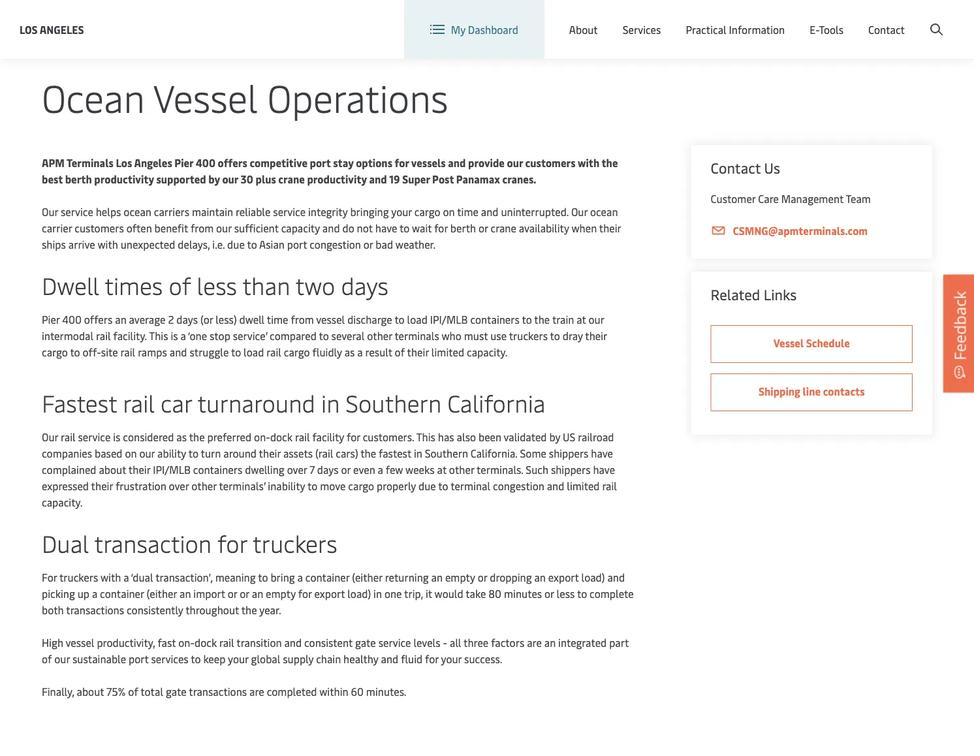 Task type: describe. For each thing, give the bounding box(es) containing it.
on- inside high vessel productivity, fast on-dock rail transition and consistent gate service levels - all three factors are an integrated part of our sustainable port services to keep your global supply chain healthy and fluid for your success.
[[179, 636, 195, 650]]

and left fluid
[[381, 652, 399, 666]]

and inside our rail service is considered as the preferred on-dock rail facility for customers. this has also been validated by us railroad companies based on our ability to turn around their assets (rail cars) the fastest in southern california. some shippers have complained about their ipi/mlb containers dwelling over 7 days or even a few weeks at other terminals. such shippers have expressed their frustration over other terminals' inability to move cargo properly due to terminal congestion and limited rail capacity.
[[547, 479, 565, 493]]

customers inside our service helps ocean carriers maintain reliable service integrity bringing your cargo on time and uninterrupted. our ocean carrier customers often benefit from our sufficient capacity and do not have to wait for berth or crane availability when their ships arrive with unexpected delays, i.e. due to asian port congestion or bad weather.
[[75, 221, 124, 235]]

1 vertical spatial are
[[250, 685, 264, 699]]

than
[[243, 269, 290, 301]]

ipi/mlb inside our rail service is considered as the preferred on-dock rail facility for customers. this has also been validated by us railroad companies based on our ability to turn around their assets (rail cars) the fastest in southern california. some shippers have complained about their ipi/mlb containers dwelling over 7 days or even a few weeks at other terminals. such shippers have expressed their frustration over other terminals' inability to move cargo properly due to terminal congestion and limited rail capacity.
[[153, 463, 191, 477]]

shipping line contacts link
[[711, 374, 913, 412]]

site
[[101, 345, 118, 359]]

to left dray
[[550, 329, 560, 343]]

of up 2
[[169, 269, 191, 301]]

a right up
[[92, 587, 97, 601]]

1 vertical spatial vessel
[[774, 336, 804, 350]]

maintain
[[192, 205, 233, 219]]

their inside our service helps ocean carriers maintain reliable service integrity bringing your cargo on time and uninterrupted. our ocean carrier customers often benefit from our sufficient capacity and do not have to wait for berth or crane availability when their ships arrive with unexpected delays, i.e. due to asian port congestion or bad weather.
[[600, 221, 621, 235]]

0 vertical spatial (either
[[352, 571, 383, 585]]

fastest
[[42, 387, 117, 419]]

also
[[457, 430, 476, 444]]

1 vertical spatial load)
[[348, 587, 371, 601]]

and up post
[[448, 156, 466, 170]]

'dual
[[131, 571, 153, 585]]

2 vertical spatial have
[[593, 463, 615, 477]]

0 horizontal spatial over
[[169, 479, 189, 493]]

to left the complete
[[577, 587, 587, 601]]

port inside high vessel productivity, fast on-dock rail transition and consistent gate service levels - all three factors are an integrated part of our sustainable port services to keep your global supply chain healthy and fluid for your success.
[[129, 652, 149, 666]]

sufficient
[[234, 221, 279, 235]]

service up capacity
[[273, 205, 306, 219]]

trip,
[[404, 587, 423, 601]]

southern inside our rail service is considered as the preferred on-dock rail facility for customers. this has also been validated by us railroad companies based on our ability to turn around their assets (rail cars) the fastest in southern california. some shippers have complained about their ipi/mlb containers dwelling over 7 days or even a few weeks at other terminals. such shippers have expressed their frustration over other terminals' inability to move cargo properly due to terminal congestion and limited rail capacity.
[[425, 446, 468, 461]]

consistently
[[127, 603, 183, 617]]

dock inside our rail service is considered as the preferred on-dock rail facility for customers. this has also been validated by us railroad companies based on our ability to turn around their assets (rail cars) the fastest in southern california. some shippers have complained about their ipi/mlb containers dwelling over 7 days or even a few weeks at other terminals. such shippers have expressed their frustration over other terminals' inability to move cargo properly due to terminal congestion and limited rail capacity.
[[270, 430, 293, 444]]

my dashboard
[[451, 22, 519, 36]]

their up dwelling
[[259, 446, 281, 461]]

offers inside apm terminals los angeles pier 400 offers competitive port stay options for vessels and provide our customers with the best berth productivity supported by our 30 plus crane productivity and 19 super post panamax cranes.
[[218, 156, 247, 170]]

400 inside pier 400 offers an average 2 days (or less) dwell time from vessel discharge to load ipi/mlb containers to the train at our intermodal rail facility. this is a 'one stop service' compared to several other terminals who must use truckers to dray their cargo to off-site rail ramps and struggle to load rail cargo fluidly as a result of their limited capacity.
[[62, 313, 82, 327]]

keep
[[203, 652, 226, 666]]

line
[[803, 384, 821, 398]]

and down panamax
[[481, 205, 499, 219]]

ocean vessel operations
[[42, 71, 449, 122]]

0 horizontal spatial (either
[[147, 587, 177, 601]]

1 horizontal spatial container
[[306, 571, 350, 585]]

our for apm terminals los angeles pier 400 offers competitive port stay options for vessels and provide our customers with the best berth productivity supported by our 30 plus crane productivity and 19 super post panamax cranes.
[[42, 205, 58, 219]]

login / create account
[[844, 12, 950, 26]]

feedback button
[[944, 275, 975, 393]]

limited inside pier 400 offers an average 2 days (or less) dwell time from vessel discharge to load ipi/mlb containers to the train at our intermodal rail facility. this is a 'one stop service' compared to several other terminals who must use truckers to dray their cargo to off-site rail ramps and struggle to load rail cargo fluidly as a result of their limited capacity.
[[432, 345, 465, 359]]

factors
[[491, 636, 525, 650]]

0 horizontal spatial other
[[192, 479, 217, 493]]

expressed
[[42, 479, 89, 493]]

are inside high vessel productivity, fast on-dock rail transition and consistent gate service levels - all three factors are an integrated part of our sustainable port services to keep your global supply chain healthy and fluid for your success.
[[527, 636, 542, 650]]

1 horizontal spatial load)
[[582, 571, 605, 585]]

stay
[[333, 156, 354, 170]]

options
[[356, 156, 393, 170]]

1 horizontal spatial truckers
[[253, 528, 338, 559]]

30
[[241, 172, 253, 186]]

as inside pier 400 offers an average 2 days (or less) dwell time from vessel discharge to load ipi/mlb containers to the train at our intermodal rail facility. this is a 'one stop service' compared to several other terminals who must use truckers to dray their cargo to off-site rail ramps and struggle to load rail cargo fluidly as a result of their limited capacity.
[[345, 345, 355, 359]]

switch location button
[[586, 12, 681, 26]]

2 ocean from the left
[[591, 205, 618, 219]]

2
[[168, 313, 174, 327]]

even
[[353, 463, 375, 477]]

create
[[879, 12, 909, 26]]

due inside our rail service is considered as the preferred on-dock rail facility for customers. this has also been validated by us railroad companies based on our ability to turn around their assets (rail cars) the fastest in southern california. some shippers have complained about their ipi/mlb containers dwelling over 7 days or even a few weeks at other terminals. such shippers have expressed their frustration over other terminals' inability to move cargo properly due to terminal congestion and limited rail capacity.
[[419, 479, 436, 493]]

our inside our rail service is considered as the preferred on-dock rail facility for customers. this has also been validated by us railroad companies based on our ability to turn around their assets (rail cars) the fastest in southern california. some shippers have complained about their ipi/mlb containers dwelling over 7 days or even a few weeks at other terminals. such shippers have expressed their frustration over other terminals' inability to move cargo properly due to terminal congestion and limited rail capacity.
[[139, 446, 155, 461]]

for inside high vessel productivity, fast on-dock rail transition and consistent gate service levels - all three factors are an integrated part of our sustainable port services to keep your global supply chain healthy and fluid for your success.
[[425, 652, 439, 666]]

terminals
[[67, 156, 114, 170]]

7
[[310, 463, 315, 477]]

ramps
[[138, 345, 167, 359]]

success.
[[465, 652, 503, 666]]

weeks
[[406, 463, 435, 477]]

high vessel productivity, fast on-dock rail transition and consistent gate service levels - all three factors are an integrated part of our sustainable port services to keep your global supply chain healthy and fluid for your success.
[[42, 636, 629, 666]]

0 horizontal spatial export
[[315, 587, 345, 601]]

my
[[451, 22, 466, 36]]

service inside our rail service is considered as the preferred on-dock rail facility for customers. this has also been validated by us railroad companies based on our ability to turn around their assets (rail cars) the fastest in southern california. some shippers have complained about their ipi/mlb containers dwelling over 7 days or even a few weeks at other terminals. such shippers have expressed their frustration over other terminals' inability to move cargo properly due to terminal congestion and limited rail capacity.
[[78, 430, 111, 444]]

result
[[365, 345, 392, 359]]

to left bring
[[258, 571, 268, 585]]

fastest rail car turnaround in southern california
[[42, 387, 546, 419]]

time inside our service helps ocean carriers maintain reliable service integrity bringing your cargo on time and uninterrupted. our ocean carrier customers often benefit from our sufficient capacity and do not have to wait for berth or crane availability when their ships arrive with unexpected delays, i.e. due to asian port congestion or bad weather.
[[457, 205, 479, 219]]

within
[[320, 685, 349, 699]]

dropping
[[490, 571, 532, 585]]

shipping
[[759, 384, 801, 398]]

an inside high vessel productivity, fast on-dock rail transition and consistent gate service levels - all three factors are an integrated part of our sustainable port services to keep your global supply chain healthy and fluid for your success.
[[545, 636, 556, 650]]

import
[[194, 587, 225, 601]]

limited inside our rail service is considered as the preferred on-dock rail facility for customers. this has also been validated by us railroad companies based on our ability to turn around their assets (rail cars) the fastest in southern california. some shippers have complained about their ipi/mlb containers dwelling over 7 days or even a few weeks at other terminals. such shippers have expressed their frustration over other terminals' inability to move cargo properly due to terminal congestion and limited rail capacity.
[[567, 479, 600, 493]]

offers inside pier 400 offers an average 2 days (or less) dwell time from vessel discharge to load ipi/mlb containers to the train at our intermodal rail facility. this is a 'one stop service' compared to several other terminals who must use truckers to dray their cargo to off-site rail ramps and struggle to load rail cargo fluidly as a result of their limited capacity.
[[84, 313, 113, 327]]

our left 30
[[222, 172, 238, 186]]

train
[[553, 313, 574, 327]]

1 vertical spatial shippers
[[551, 463, 591, 477]]

dwell
[[42, 269, 99, 301]]

in inside for truckers with a 'dual transaction', meaning to bring a container (either returning an empty or dropping an export load) and picking up a container (either an import or or an empty for export load) in one trip, it would take 80 minutes or less to complete both transactions consistently throughout the year.
[[374, 587, 382, 601]]

at inside pier 400 offers an average 2 days (or less) dwell time from vessel discharge to load ipi/mlb containers to the train at our intermodal rail facility. this is a 'one stop service' compared to several other terminals who must use truckers to dray their cargo to off-site rail ramps and struggle to load rail cargo fluidly as a result of their limited capacity.
[[577, 313, 586, 327]]

rail down compared
[[267, 345, 281, 359]]

competitive
[[250, 156, 308, 170]]

few
[[386, 463, 403, 477]]

would
[[435, 587, 464, 601]]

a left 'dual
[[124, 571, 129, 585]]

contacts
[[824, 384, 865, 398]]

apm terminals los angeles pier 400 offers competitive port stay options for vessels and provide our customers with the best berth productivity supported by our 30 plus crane productivity and 19 super post panamax cranes.
[[42, 156, 618, 186]]

practical information button
[[686, 0, 785, 59]]

crane inside apm terminals los angeles pier 400 offers competitive port stay options for vessels and provide our customers with the best berth productivity supported by our 30 plus crane productivity and 19 super post panamax cranes.
[[279, 172, 305, 186]]

a right bring
[[298, 571, 303, 585]]

for
[[42, 571, 57, 585]]

0 horizontal spatial your
[[228, 652, 249, 666]]

often
[[127, 221, 152, 235]]

login / create account link
[[820, 0, 950, 39]]

an down transaction',
[[180, 587, 191, 601]]

days for two
[[341, 269, 389, 301]]

supported
[[156, 172, 206, 186]]

port inside apm terminals los angeles pier 400 offers competitive port stay options for vessels and provide our customers with the best berth productivity supported by our 30 plus crane productivity and 19 super post panamax cranes.
[[310, 156, 331, 170]]

apm
[[42, 156, 65, 170]]

rail up "companies"
[[61, 430, 76, 444]]

our inside high vessel productivity, fast on-dock rail transition and consistent gate service levels - all three factors are an integrated part of our sustainable port services to keep your global supply chain healthy and fluid for your success.
[[54, 652, 70, 666]]

a inside our rail service is considered as the preferred on-dock rail facility for customers. this has also been validated by us railroad companies based on our ability to turn around their assets (rail cars) the fastest in southern california. some shippers have complained about their ipi/mlb containers dwelling over 7 days or even a few weeks at other terminals. such shippers have expressed their frustration over other terminals' inability to move cargo properly due to terminal congestion and limited rail capacity.
[[378, 463, 383, 477]]

dray
[[563, 329, 583, 343]]

vessel inside high vessel productivity, fast on-dock rail transition and consistent gate service levels - all three factors are an integrated part of our sustainable port services to keep your global supply chain healthy and fluid for your success.
[[66, 636, 94, 650]]

berth inside apm terminals los angeles pier 400 offers competitive port stay options for vessels and provide our customers with the best berth productivity supported by our 30 plus crane productivity and 19 super post panamax cranes.
[[65, 172, 92, 186]]

meaning
[[215, 571, 256, 585]]

bad
[[376, 237, 393, 252]]

and inside for truckers with a 'dual transaction', meaning to bring a container (either returning an empty or dropping an export load) and picking up a container (either an import or or an empty for export load) in one trip, it would take 80 minutes or less to complete both transactions consistently throughout the year.
[[608, 571, 625, 585]]

1 vertical spatial have
[[591, 446, 613, 461]]

transaction
[[94, 528, 212, 559]]

(rail
[[316, 446, 333, 461]]

our up when
[[572, 205, 588, 219]]

cargo down intermodal
[[42, 345, 68, 359]]

assets
[[283, 446, 313, 461]]

for inside our rail service is considered as the preferred on-dock rail facility for customers. this has also been validated by us railroad companies based on our ability to turn around their assets (rail cars) the fastest in southern california. some shippers have complained about their ipi/mlb containers dwelling over 7 days or even a few weeks at other terminals. such shippers have expressed their frustration over other terminals' inability to move cargo properly due to terminal congestion and limited rail capacity.
[[347, 430, 360, 444]]

0 horizontal spatial los
[[20, 22, 38, 36]]

cars)
[[336, 446, 358, 461]]

with inside apm terminals los angeles pier 400 offers competitive port stay options for vessels and provide our customers with the best berth productivity supported by our 30 plus crane productivity and 19 super post panamax cranes.
[[578, 156, 600, 170]]

login
[[844, 12, 870, 26]]

los angeles pier 400 image
[[0, 0, 975, 24]]

with inside our service helps ocean carriers maintain reliable service integrity bringing your cargo on time and uninterrupted. our ocean carrier customers often benefit from our sufficient capacity and do not have to wait for berth or crane availability when their ships arrive with unexpected delays, i.e. due to asian port congestion or bad weather.
[[98, 237, 118, 252]]

discharge
[[348, 313, 392, 327]]

a left the result
[[358, 345, 363, 359]]

from inside pier 400 offers an average 2 days (or less) dwell time from vessel discharge to load ipi/mlb containers to the train at our intermodal rail facility. this is a 'one stop service' compared to several other terminals who must use truckers to dray their cargo to off-site rail ramps and struggle to load rail cargo fluidly as a result of their limited capacity.
[[291, 313, 314, 327]]

total
[[141, 685, 163, 699]]

do
[[343, 221, 355, 235]]

operations
[[268, 71, 449, 122]]

to left turn
[[189, 446, 199, 461]]

an up the it
[[432, 571, 443, 585]]

the inside apm terminals los angeles pier 400 offers competitive port stay options for vessels and provide our customers with the best berth productivity supported by our 30 plus crane productivity and 19 super post panamax cranes.
[[602, 156, 618, 170]]

their down terminals
[[407, 345, 429, 359]]

contact us
[[711, 158, 781, 177]]

times
[[105, 269, 163, 301]]

for up meaning
[[218, 528, 247, 559]]

rail down facility.
[[121, 345, 135, 359]]

stop
[[210, 329, 230, 343]]

to down "7"
[[308, 479, 318, 493]]

a left "'one"
[[181, 329, 186, 343]]

my dashboard button
[[430, 0, 519, 59]]

0 vertical spatial shippers
[[549, 446, 589, 461]]

0 vertical spatial less
[[197, 269, 237, 301]]

for truckers with a 'dual transaction', meaning to bring a container (either returning an empty or dropping an export load) and picking up a container (either an import or or an empty for export load) in one trip, it would take 80 minutes or less to complete both transactions consistently throughout the year.
[[42, 571, 634, 617]]

rail up assets
[[295, 430, 310, 444]]

congestion inside our service helps ocean carriers maintain reliable service integrity bringing your cargo on time and uninterrupted. our ocean carrier customers often benefit from our sufficient capacity and do not have to wait for berth or crane availability when their ships arrive with unexpected delays, i.e. due to asian port congestion or bad weather.
[[310, 237, 361, 252]]

containers inside our rail service is considered as the preferred on-dock rail facility for customers. this has also been validated by us railroad companies based on our ability to turn around their assets (rail cars) the fastest in southern california. some shippers have complained about their ipi/mlb containers dwelling over 7 days or even a few weeks at other terminals. such shippers have expressed their frustration over other terminals' inability to move cargo properly due to terminal congestion and limited rail capacity.
[[193, 463, 243, 477]]

and up supply
[[284, 636, 302, 650]]

days for 2
[[177, 313, 198, 327]]

contact for contact
[[869, 22, 905, 36]]

about
[[570, 22, 598, 36]]

have inside our service helps ocean carriers maintain reliable service integrity bringing your cargo on time and uninterrupted. our ocean carrier customers often benefit from our sufficient capacity and do not have to wait for berth or crane availability when their ships arrive with unexpected delays, i.e. due to asian port congestion or bad weather.
[[375, 221, 397, 235]]

with inside for truckers with a 'dual transaction', meaning to bring a container (either returning an empty or dropping an export load) and picking up a container (either an import or or an empty for export load) in one trip, it would take 80 minutes or less to complete both transactions consistently throughout the year.
[[101, 571, 121, 585]]

helps
[[96, 205, 121, 219]]

capacity. inside pier 400 offers an average 2 days (or less) dwell time from vessel discharge to load ipi/mlb containers to the train at our intermodal rail facility. this is a 'one stop service' compared to several other terminals who must use truckers to dray their cargo to off-site rail ramps and struggle to load rail cargo fluidly as a result of their limited capacity.
[[467, 345, 508, 359]]

1 vertical spatial load
[[244, 345, 264, 359]]

pier inside apm terminals los angeles pier 400 offers competitive port stay options for vessels and provide our customers with the best berth productivity supported by our 30 plus crane productivity and 19 super post panamax cranes.
[[175, 156, 193, 170]]

1 vertical spatial container
[[100, 587, 144, 601]]

dwell
[[239, 313, 265, 327]]

inability
[[268, 479, 305, 493]]

60
[[351, 685, 364, 699]]

1 horizontal spatial los
[[42, 29, 56, 41]]

our up cranes.
[[507, 156, 523, 170]]

this inside our rail service is considered as the preferred on-dock rail facility for customers. this has also been validated by us railroad companies based on our ability to turn around their assets (rail cars) the fastest in southern california. some shippers have complained about their ipi/mlb containers dwelling over 7 days or even a few weeks at other terminals. such shippers have expressed their frustration over other terminals' inability to move cargo properly due to terminal congestion and limited rail capacity.
[[417, 430, 436, 444]]

carriers
[[154, 205, 190, 219]]

off-
[[83, 345, 101, 359]]

fluid
[[401, 652, 423, 666]]

their right dray
[[585, 329, 607, 343]]

0 vertical spatial export
[[549, 571, 579, 585]]

to up fluidly
[[319, 329, 329, 343]]

high
[[42, 636, 63, 650]]

csmng@apmterminals.com
[[733, 224, 868, 238]]

around
[[224, 446, 257, 461]]

integrity
[[308, 205, 348, 219]]

containers inside pier 400 offers an average 2 days (or less) dwell time from vessel discharge to load ipi/mlb containers to the train at our intermodal rail facility. this is a 'one stop service' compared to several other terminals who must use truckers to dray their cargo to off-site rail ramps and struggle to load rail cargo fluidly as a result of their limited capacity.
[[471, 313, 520, 327]]

to up terminals
[[395, 313, 405, 327]]

and down integrity at the left top of the page
[[323, 221, 340, 235]]

for inside for truckers with a 'dual transaction', meaning to bring a container (either returning an empty or dropping an export load) and picking up a container (either an import or or an empty for export load) in one trip, it would take 80 minutes or less to complete both transactions consistently throughout the year.
[[298, 587, 312, 601]]

to left train
[[522, 313, 532, 327]]

vessel inside pier 400 offers an average 2 days (or less) dwell time from vessel discharge to load ipi/mlb containers to the train at our intermodal rail facility. this is a 'one stop service' compared to several other terminals who must use truckers to dray their cargo to off-site rail ramps and struggle to load rail cargo fluidly as a result of their limited capacity.
[[316, 313, 345, 327]]

of right 75%
[[128, 685, 138, 699]]



Task type: locate. For each thing, give the bounding box(es) containing it.
average
[[129, 313, 166, 327]]

1 horizontal spatial load
[[407, 313, 428, 327]]

capacity. inside our rail service is considered as the preferred on-dock rail facility for customers. this has also been validated by us railroad companies based on our ability to turn around their assets (rail cars) the fastest in southern california. some shippers have complained about their ipi/mlb containers dwelling over 7 days or even a few weeks at other terminals. such shippers have expressed their frustration over other terminals' inability to move cargo properly due to terminal congestion and limited rail capacity.
[[42, 495, 83, 510]]

at right weeks
[[437, 463, 447, 477]]

0 vertical spatial dock
[[270, 430, 293, 444]]

customers.
[[363, 430, 414, 444]]

customer care management team
[[711, 192, 871, 206]]

truckers
[[509, 329, 548, 343], [253, 528, 338, 559], [59, 571, 98, 585]]

with
[[578, 156, 600, 170], [98, 237, 118, 252], [101, 571, 121, 585]]

switch location
[[607, 12, 681, 26]]

move
[[320, 479, 346, 493]]

or inside our rail service is considered as the preferred on-dock rail facility for customers. this has also been validated by us railroad companies based on our ability to turn around their assets (rail cars) the fastest in southern california. some shippers have complained about their ipi/mlb containers dwelling over 7 days or even a few weeks at other terminals. such shippers have expressed their frustration over other terminals' inability to move cargo properly due to terminal congestion and limited rail capacity.
[[341, 463, 351, 477]]

our up carrier
[[42, 205, 58, 219]]

over left "7"
[[287, 463, 307, 477]]

dock up assets
[[270, 430, 293, 444]]

returning
[[385, 571, 429, 585]]

400 inside apm terminals los angeles pier 400 offers competitive port stay options for vessels and provide our customers with the best berth productivity supported by our 30 plus crane productivity and 19 super post panamax cranes.
[[196, 156, 216, 170]]

on right based
[[125, 446, 137, 461]]

export
[[549, 571, 579, 585], [315, 587, 345, 601]]

service up carrier
[[61, 205, 93, 219]]

is inside our rail service is considered as the preferred on-dock rail facility for customers. this has also been validated by us railroad companies based on our ability to turn around their assets (rail cars) the fastest in southern california. some shippers have complained about their ipi/mlb containers dwelling over 7 days or even a few weeks at other terminals. such shippers have expressed their frustration over other terminals' inability to move cargo properly due to terminal congestion and limited rail capacity.
[[113, 430, 120, 444]]

this left has
[[417, 430, 436, 444]]

completed
[[267, 685, 317, 699]]

port
[[310, 156, 331, 170], [287, 237, 307, 252], [129, 652, 149, 666]]

1 horizontal spatial (either
[[352, 571, 383, 585]]

on inside our rail service is considered as the preferred on-dock rail facility for customers. this has also been validated by us railroad companies based on our ability to turn around their assets (rail cars) the fastest in southern california. some shippers have complained about their ipi/mlb containers dwelling over 7 days or even a few weeks at other terminals. such shippers have expressed their frustration over other terminals' inability to move cargo properly due to terminal congestion and limited rail capacity.
[[125, 446, 137, 461]]

reliable
[[236, 205, 271, 219]]

terminals
[[395, 329, 439, 343]]

load) left one
[[348, 587, 371, 601]]

ipi/mlb inside pier 400 offers an average 2 days (or less) dwell time from vessel discharge to load ipi/mlb containers to the train at our intermodal rail facility. this is a 'one stop service' compared to several other terminals who must use truckers to dray their cargo to off-site rail ramps and struggle to load rail cargo fluidly as a result of their limited capacity.
[[430, 313, 468, 327]]

1 vertical spatial due
[[419, 479, 436, 493]]

at right train
[[577, 313, 586, 327]]

of down high
[[42, 652, 52, 666]]

berth down terminals
[[65, 172, 92, 186]]

0 vertical spatial gate
[[355, 636, 376, 650]]

on- up around
[[254, 430, 270, 444]]

to
[[400, 221, 410, 235], [247, 237, 257, 252], [395, 313, 405, 327], [522, 313, 532, 327], [319, 329, 329, 343], [550, 329, 560, 343], [70, 345, 80, 359], [231, 345, 241, 359], [189, 446, 199, 461], [308, 479, 318, 493], [439, 479, 449, 493], [258, 571, 268, 585], [577, 587, 587, 601], [191, 652, 201, 666]]

to down service'
[[231, 345, 241, 359]]

to left wait
[[400, 221, 410, 235]]

0 vertical spatial empty
[[445, 571, 475, 585]]

19
[[390, 172, 400, 186]]

0 vertical spatial port
[[310, 156, 331, 170]]

port down capacity
[[287, 237, 307, 252]]

80
[[489, 587, 502, 601]]

at
[[577, 313, 586, 327], [437, 463, 447, 477]]

customers inside apm terminals los angeles pier 400 offers competitive port stay options for vessels and provide our customers with the best berth productivity supported by our 30 plus crane productivity and 19 super post panamax cranes.
[[526, 156, 576, 170]]

an up year.
[[252, 587, 263, 601]]

vessel
[[316, 313, 345, 327], [66, 636, 94, 650]]

ocean up when
[[591, 205, 618, 219]]

1 vertical spatial (either
[[147, 587, 177, 601]]

1 horizontal spatial containers
[[471, 313, 520, 327]]

1 horizontal spatial on-
[[254, 430, 270, 444]]

0 vertical spatial from
[[191, 221, 214, 235]]

sustainable
[[72, 652, 126, 666]]

1 horizontal spatial pier
[[175, 156, 193, 170]]

1 vertical spatial offers
[[84, 313, 113, 327]]

1 horizontal spatial days
[[317, 463, 339, 477]]

as down "several" on the left top
[[345, 345, 355, 359]]

capacity. down the expressed
[[42, 495, 83, 510]]

our down high
[[54, 652, 70, 666]]

by
[[209, 172, 220, 186], [550, 430, 561, 444]]

1 vertical spatial with
[[98, 237, 118, 252]]

1 productivity from the left
[[94, 172, 154, 186]]

1 horizontal spatial over
[[287, 463, 307, 477]]

export right dropping in the right bottom of the page
[[549, 571, 579, 585]]

1 horizontal spatial contact
[[869, 22, 905, 36]]

levels
[[414, 636, 441, 650]]

an inside pier 400 offers an average 2 days (or less) dwell time from vessel discharge to load ipi/mlb containers to the train at our intermodal rail facility. this is a 'one stop service' compared to several other terminals who must use truckers to dray their cargo to off-site rail ramps and struggle to load rail cargo fluidly as a result of their limited capacity.
[[115, 313, 127, 327]]

cargo inside our rail service is considered as the preferred on-dock rail facility for customers. this has also been validated by us railroad companies based on our ability to turn around their assets (rail cars) the fastest in southern california. some shippers have complained about their ipi/mlb containers dwelling over 7 days or even a few weeks at other terminals. such shippers have expressed their frustration over other terminals' inability to move cargo properly due to terminal congestion and limited rail capacity.
[[348, 479, 374, 493]]

your down all
[[441, 652, 462, 666]]

uninterrupted.
[[501, 205, 569, 219]]

days right 2
[[177, 313, 198, 327]]

0 vertical spatial other
[[367, 329, 392, 343]]

0 vertical spatial days
[[341, 269, 389, 301]]

an up minutes
[[535, 571, 546, 585]]

offers up off- in the top left of the page
[[84, 313, 113, 327]]

1 ocean from the left
[[124, 205, 151, 219]]

1 vertical spatial dock
[[195, 636, 217, 650]]

1 vertical spatial southern
[[425, 446, 468, 461]]

1 horizontal spatial ocean
[[591, 205, 618, 219]]

and left 19
[[369, 172, 387, 186]]

customers
[[526, 156, 576, 170], [75, 221, 124, 235]]

as up ability
[[177, 430, 187, 444]]

tools
[[819, 22, 844, 36]]

for up 19
[[395, 156, 409, 170]]

our inside our rail service is considered as the preferred on-dock rail facility for customers. this has also been validated by us railroad companies based on our ability to turn around their assets (rail cars) the fastest in southern california. some shippers have complained about their ipi/mlb containers dwelling over 7 days or even a few weeks at other terminals. such shippers have expressed their frustration over other terminals' inability to move cargo properly due to terminal congestion and limited rail capacity.
[[42, 430, 58, 444]]

1 horizontal spatial dock
[[270, 430, 293, 444]]

up
[[78, 587, 90, 601]]

as inside our rail service is considered as the preferred on-dock rail facility for customers. this has also been validated by us railroad companies based on our ability to turn around their assets (rail cars) the fastest in southern california. some shippers have complained about their ipi/mlb containers dwelling over 7 days or even a few weeks at other terminals. such shippers have expressed their frustration over other terminals' inability to move cargo properly due to terminal congestion and limited rail capacity.
[[177, 430, 187, 444]]

in up weeks
[[414, 446, 423, 461]]

1 vertical spatial 400
[[62, 313, 82, 327]]

this inside pier 400 offers an average 2 days (or less) dwell time from vessel discharge to load ipi/mlb containers to the train at our intermodal rail facility. this is a 'one stop service' compared to several other terminals who must use truckers to dray their cargo to off-site rail ramps and struggle to load rail cargo fluidly as a result of their limited capacity.
[[149, 329, 168, 343]]

validated
[[504, 430, 547, 444]]

their right when
[[600, 221, 621, 235]]

truckers right "use"
[[509, 329, 548, 343]]

southern
[[346, 387, 442, 419], [425, 446, 468, 461]]

angeles inside apm terminals los angeles pier 400 offers competitive port stay options for vessels and provide our customers with the best berth productivity supported by our 30 plus crane productivity and 19 super post panamax cranes.
[[134, 156, 172, 170]]

practical information
[[686, 22, 785, 36]]

1 vertical spatial on-
[[179, 636, 195, 650]]

the inside for truckers with a 'dual transaction', meaning to bring a container (either returning an empty or dropping an export load) and picking up a container (either an import or or an empty for export load) in one trip, it would take 80 minutes or less to complete both transactions consistently throughout the year.
[[241, 603, 257, 617]]

port inside our service helps ocean carriers maintain reliable service integrity bringing your cargo on time and uninterrupted. our ocean carrier customers often benefit from our sufficient capacity and do not have to wait for berth or crane availability when their ships arrive with unexpected delays, i.e. due to asian port congestion or bad weather.
[[287, 237, 307, 252]]

an left integrated
[[545, 636, 556, 650]]

gate up healthy
[[355, 636, 376, 650]]

0 horizontal spatial load)
[[348, 587, 371, 601]]

rail down railroad
[[603, 479, 617, 493]]

global menu
[[723, 12, 782, 26]]

companies
[[42, 446, 92, 461]]

capacity.
[[467, 345, 508, 359], [42, 495, 83, 510]]

crane down competitive
[[279, 172, 305, 186]]

car
[[161, 387, 192, 419]]

of
[[169, 269, 191, 301], [395, 345, 405, 359], [42, 652, 52, 666], [128, 685, 138, 699]]

0 horizontal spatial is
[[113, 430, 120, 444]]

a left few
[[378, 463, 383, 477]]

less right minutes
[[557, 587, 575, 601]]

1 horizontal spatial by
[[550, 430, 561, 444]]

to inside high vessel productivity, fast on-dock rail transition and consistent gate service levels - all three factors are an integrated part of our sustainable port services to keep your global supply chain healthy and fluid for your success.
[[191, 652, 201, 666]]

and down such
[[547, 479, 565, 493]]

0 horizontal spatial vessel
[[153, 71, 258, 122]]

1 vertical spatial crane
[[491, 221, 517, 235]]

(either left the returning
[[352, 571, 383, 585]]

0 horizontal spatial load
[[244, 345, 264, 359]]

their up the frustration
[[129, 463, 150, 477]]

availability
[[519, 221, 569, 235]]

1 vertical spatial gate
[[166, 685, 187, 699]]

is down 2
[[171, 329, 178, 343]]

0 horizontal spatial pier
[[42, 313, 60, 327]]

0 vertical spatial contact
[[869, 22, 905, 36]]

1 vertical spatial ipi/mlb
[[153, 463, 191, 477]]

0 horizontal spatial are
[[250, 685, 264, 699]]

based
[[95, 446, 122, 461]]

turnaround
[[198, 387, 316, 419]]

preferred
[[207, 430, 252, 444]]

on down post
[[443, 205, 455, 219]]

0 horizontal spatial container
[[100, 587, 144, 601]]

crane inside our service helps ocean carriers maintain reliable service integrity bringing your cargo on time and uninterrupted. our ocean carrier customers often benefit from our sufficient capacity and do not have to wait for berth or crane availability when their ships arrive with unexpected delays, i.e. due to asian port congestion or bad weather.
[[491, 221, 517, 235]]

less up less)
[[197, 269, 237, 301]]

and right "ramps"
[[170, 345, 187, 359]]

1 vertical spatial from
[[291, 313, 314, 327]]

2 vertical spatial truckers
[[59, 571, 98, 585]]

your inside our service helps ocean carriers maintain reliable service integrity bringing your cargo on time and uninterrupted. our ocean carrier customers often benefit from our sufficient capacity and do not have to wait for berth or crane availability when their ships arrive with unexpected delays, i.e. due to asian port congestion or bad weather.
[[391, 205, 412, 219]]

0 horizontal spatial empty
[[266, 587, 296, 601]]

about down based
[[99, 463, 126, 477]]

of right the result
[[395, 345, 405, 359]]

1 horizontal spatial capacity.
[[467, 345, 508, 359]]

1 horizontal spatial this
[[417, 430, 436, 444]]

in left one
[[374, 587, 382, 601]]

dwelling
[[245, 463, 285, 477]]

for down levels
[[425, 652, 439, 666]]

in up the facility
[[321, 387, 340, 419]]

0 horizontal spatial congestion
[[310, 237, 361, 252]]

related
[[711, 285, 761, 304]]

1 vertical spatial pier
[[42, 313, 60, 327]]

and up the complete
[[608, 571, 625, 585]]

0 vertical spatial in
[[321, 387, 340, 419]]

1 horizontal spatial less
[[557, 587, 575, 601]]

0 vertical spatial by
[[209, 172, 220, 186]]

healthy
[[344, 652, 379, 666]]

'one
[[188, 329, 207, 343]]

for inside apm terminals los angeles pier 400 offers competitive port stay options for vessels and provide our customers with the best berth productivity supported by our 30 plus crane productivity and 19 super post panamax cranes.
[[395, 156, 409, 170]]

(either
[[352, 571, 383, 585], [147, 587, 177, 601]]

time inside pier 400 offers an average 2 days (or less) dwell time from vessel discharge to load ipi/mlb containers to the train at our intermodal rail facility. this is a 'one stop service' compared to several other terminals who must use truckers to dray their cargo to off-site rail ramps and struggle to load rail cargo fluidly as a result of their limited capacity.
[[267, 313, 288, 327]]

by inside our rail service is considered as the preferred on-dock rail facility for customers. this has also been validated by us railroad companies based on our ability to turn around their assets (rail cars) the fastest in southern california. some shippers have complained about their ipi/mlb containers dwelling over 7 days or even a few weeks at other terminals. such shippers have expressed their frustration over other terminals' inability to move cargo properly due to terminal congestion and limited rail capacity.
[[550, 430, 561, 444]]

ipi/mlb down ability
[[153, 463, 191, 477]]

for inside our service helps ocean carriers maintain reliable service integrity bringing your cargo on time and uninterrupted. our ocean carrier customers often benefit from our sufficient capacity and do not have to wait for berth or crane availability when their ships arrive with unexpected delays, i.e. due to asian port congestion or bad weather.
[[435, 221, 448, 235]]

for right wait
[[435, 221, 448, 235]]

on- inside our rail service is considered as the preferred on-dock rail facility for customers. this has also been validated by us railroad companies based on our ability to turn around their assets (rail cars) the fastest in southern california. some shippers have complained about their ipi/mlb containers dwelling over 7 days or even a few weeks at other terminals. such shippers have expressed their frustration over other terminals' inability to move cargo properly due to terminal congestion and limited rail capacity.
[[254, 430, 270, 444]]

1 horizontal spatial other
[[367, 329, 392, 343]]

dock inside high vessel productivity, fast on-dock rail transition and consistent gate service levels - all three factors are an integrated part of our sustainable port services to keep your global supply chain healthy and fluid for your success.
[[195, 636, 217, 650]]

congestion
[[310, 237, 361, 252], [493, 479, 545, 493]]

1 vertical spatial at
[[437, 463, 447, 477]]

vessels
[[411, 156, 446, 170]]

rail up site
[[96, 329, 111, 343]]

(or
[[201, 313, 213, 327]]

services
[[623, 22, 661, 36]]

rail inside high vessel productivity, fast on-dock rail transition and consistent gate service levels - all three factors are an integrated part of our sustainable port services to keep your global supply chain healthy and fluid for your success.
[[220, 636, 234, 650]]

about button
[[570, 0, 598, 59]]

to down sufficient
[[247, 237, 257, 252]]

schedule
[[807, 336, 850, 350]]

our up i.e.
[[216, 221, 232, 235]]

1 vertical spatial transactions
[[189, 685, 247, 699]]

has
[[438, 430, 454, 444]]

truckers inside pier 400 offers an average 2 days (or less) dwell time from vessel discharge to load ipi/mlb containers to the train at our intermodal rail facility. this is a 'one stop service' compared to several other terminals who must use truckers to dray their cargo to off-site rail ramps and struggle to load rail cargo fluidly as a result of their limited capacity.
[[509, 329, 548, 343]]

their
[[600, 221, 621, 235], [585, 329, 607, 343], [407, 345, 429, 359], [259, 446, 281, 461], [129, 463, 150, 477], [91, 479, 113, 493]]

finally,
[[42, 685, 74, 699]]

0 vertical spatial crane
[[279, 172, 305, 186]]

pier inside pier 400 offers an average 2 days (or less) dwell time from vessel discharge to load ipi/mlb containers to the train at our intermodal rail facility. this is a 'one stop service' compared to several other terminals who must use truckers to dray their cargo to off-site rail ramps and struggle to load rail cargo fluidly as a result of their limited capacity.
[[42, 313, 60, 327]]

our inside pier 400 offers an average 2 days (or less) dwell time from vessel discharge to load ipi/mlb containers to the train at our intermodal rail facility. this is a 'one stop service' compared to several other terminals who must use truckers to dray their cargo to off-site rail ramps and struggle to load rail cargo fluidly as a result of their limited capacity.
[[589, 313, 604, 327]]

customer
[[711, 192, 756, 206]]

for up cars)
[[347, 430, 360, 444]]

of inside pier 400 offers an average 2 days (or less) dwell time from vessel discharge to load ipi/mlb containers to the train at our intermodal rail facility. this is a 'one stop service' compared to several other terminals who must use truckers to dray their cargo to off-site rail ramps and struggle to load rail cargo fluidly as a result of their limited capacity.
[[395, 345, 405, 359]]

2 horizontal spatial truckers
[[509, 329, 548, 343]]

one
[[385, 587, 402, 601]]

gate inside high vessel productivity, fast on-dock rail transition and consistent gate service levels - all three factors are an integrated part of our sustainable port services to keep your global supply chain healthy and fluid for your success.
[[355, 636, 376, 650]]

due inside our service helps ocean carriers maintain reliable service integrity bringing your cargo on time and uninterrupted. our ocean carrier customers often benefit from our sufficient capacity and do not have to wait for berth or crane availability when their ships arrive with unexpected delays, i.e. due to asian port congestion or bad weather.
[[227, 237, 245, 252]]

is inside pier 400 offers an average 2 days (or less) dwell time from vessel discharge to load ipi/mlb containers to the train at our intermodal rail facility. this is a 'one stop service' compared to several other terminals who must use truckers to dray their cargo to off-site rail ramps and struggle to load rail cargo fluidly as a result of their limited capacity.
[[171, 329, 178, 343]]

empty down bring
[[266, 587, 296, 601]]

0 vertical spatial southern
[[346, 387, 442, 419]]

it
[[426, 587, 432, 601]]

1 horizontal spatial on
[[443, 205, 455, 219]]

limited down who
[[432, 345, 465, 359]]

team
[[846, 192, 871, 206]]

load)
[[582, 571, 605, 585], [348, 587, 371, 601]]

1 horizontal spatial in
[[374, 587, 382, 601]]

less inside for truckers with a 'dual transaction', meaning to bring a container (either returning an empty or dropping an export load) and picking up a container (either an import or or an empty for export load) in one trip, it would take 80 minutes or less to complete both transactions consistently throughout the year.
[[557, 587, 575, 601]]

cargo down compared
[[284, 345, 310, 359]]

2 horizontal spatial los
[[116, 156, 132, 170]]

1 horizontal spatial is
[[171, 329, 178, 343]]

container
[[306, 571, 350, 585], [100, 587, 144, 601]]

integrated
[[559, 636, 607, 650]]

1 vertical spatial vessel
[[66, 636, 94, 650]]

in inside our rail service is considered as the preferred on-dock rail facility for customers. this has also been validated by us railroad companies based on our ability to turn around their assets (rail cars) the fastest in southern california. some shippers have complained about their ipi/mlb containers dwelling over 7 days or even a few weeks at other terminals. such shippers have expressed their frustration over other terminals' inability to move cargo properly due to terminal congestion and limited rail capacity.
[[414, 446, 423, 461]]

on
[[443, 205, 455, 219], [125, 446, 137, 461]]

cargo
[[415, 205, 441, 219], [42, 345, 68, 359], [284, 345, 310, 359], [348, 479, 374, 493]]

los inside apm terminals los angeles pier 400 offers competitive port stay options for vessels and provide our customers with the best berth productivity supported by our 30 plus crane productivity and 19 super post panamax cranes.
[[116, 156, 132, 170]]

2 horizontal spatial your
[[441, 652, 462, 666]]

contact
[[869, 22, 905, 36], [711, 158, 761, 177]]

transactions inside for truckers with a 'dual transaction', meaning to bring a container (either returning an empty or dropping an export load) and picking up a container (either an import or or an empty for export load) in one trip, it would take 80 minutes or less to complete both transactions consistently throughout the year.
[[66, 603, 124, 617]]

i.e.
[[213, 237, 225, 252]]

other
[[367, 329, 392, 343], [449, 463, 475, 477], [192, 479, 217, 493]]

by inside apm terminals los angeles pier 400 offers competitive port stay options for vessels and provide our customers with the best berth productivity supported by our 30 plus crane productivity and 19 super post panamax cranes.
[[209, 172, 220, 186]]

2 vertical spatial with
[[101, 571, 121, 585]]

0 vertical spatial truckers
[[509, 329, 548, 343]]

0 vertical spatial customers
[[526, 156, 576, 170]]

at inside our rail service is considered as the preferred on-dock rail facility for customers. this has also been validated by us railroad companies based on our ability to turn around their assets (rail cars) the fastest in southern california. some shippers have complained about their ipi/mlb containers dwelling over 7 days or even a few weeks at other terminals. such shippers have expressed their frustration over other terminals' inability to move cargo properly due to terminal congestion and limited rail capacity.
[[437, 463, 447, 477]]

1 horizontal spatial crane
[[491, 221, 517, 235]]

our rail service is considered as the preferred on-dock rail facility for customers. this has also been validated by us railroad companies based on our ability to turn around their assets (rail cars) the fastest in southern california. some shippers have complained about their ipi/mlb containers dwelling over 7 days or even a few weeks at other terminals. such shippers have expressed their frustration over other terminals' inability to move cargo properly due to terminal congestion and limited rail capacity.
[[42, 430, 617, 510]]

on inside our service helps ocean carriers maintain reliable service integrity bringing your cargo on time and uninterrupted. our ocean carrier customers often benefit from our sufficient capacity and do not have to wait for berth or crane availability when their ships arrive with unexpected delays, i.e. due to asian port congestion or bad weather.
[[443, 205, 455, 219]]

over down ability
[[169, 479, 189, 493]]

benefit
[[155, 221, 188, 235]]

-
[[443, 636, 448, 650]]

on- right fast
[[179, 636, 195, 650]]

days inside pier 400 offers an average 2 days (or less) dwell time from vessel discharge to load ipi/mlb containers to the train at our intermodal rail facility. this is a 'one stop service' compared to several other terminals who must use truckers to dray their cargo to off-site rail ramps and struggle to load rail cargo fluidly as a result of their limited capacity.
[[177, 313, 198, 327]]

service'
[[233, 329, 267, 343]]

dashboard
[[468, 22, 519, 36]]

0 vertical spatial limited
[[432, 345, 465, 359]]

2 productivity from the left
[[307, 172, 367, 186]]

0 horizontal spatial ocean
[[124, 205, 151, 219]]

rail up keep
[[220, 636, 234, 650]]

2 horizontal spatial in
[[414, 446, 423, 461]]

our service helps ocean carriers maintain reliable service integrity bringing your cargo on time and uninterrupted. our ocean carrier customers often benefit from our sufficient capacity and do not have to wait for berth or crane availability when their ships arrive with unexpected delays, i.e. due to asian port congestion or bad weather.
[[42, 205, 621, 252]]

due
[[227, 237, 245, 252], [419, 479, 436, 493]]

due right i.e.
[[227, 237, 245, 252]]

1 vertical spatial other
[[449, 463, 475, 477]]

1 vertical spatial containers
[[193, 463, 243, 477]]

the inside pier 400 offers an average 2 days (or less) dwell time from vessel discharge to load ipi/mlb containers to the train at our intermodal rail facility. this is a 'one stop service' compared to several other terminals who must use truckers to dray their cargo to off-site rail ramps and struggle to load rail cargo fluidly as a result of their limited capacity.
[[535, 313, 550, 327]]

cranes.
[[503, 172, 537, 186]]

intermodal
[[42, 329, 93, 343]]

other inside pier 400 offers an average 2 days (or less) dwell time from vessel discharge to load ipi/mlb containers to the train at our intermodal rail facility. this is a 'one stop service' compared to several other terminals who must use truckers to dray their cargo to off-site rail ramps and struggle to load rail cargo fluidly as a result of their limited capacity.
[[367, 329, 392, 343]]

cargo inside our service helps ocean carriers maintain reliable service integrity bringing your cargo on time and uninterrupted. our ocean carrier customers often benefit from our sufficient capacity and do not have to wait for berth or crane availability when their ships arrive with unexpected delays, i.e. due to asian port congestion or bad weather.
[[415, 205, 441, 219]]

minutes.
[[366, 685, 407, 699]]

due down weeks
[[419, 479, 436, 493]]

0 horizontal spatial time
[[267, 313, 288, 327]]

from inside our service helps ocean carriers maintain reliable service integrity bringing your cargo on time and uninterrupted. our ocean carrier customers often benefit from our sufficient capacity and do not have to wait for berth or crane availability when their ships arrive with unexpected delays, i.e. due to asian port congestion or bad weather.
[[191, 221, 214, 235]]

rail up considered
[[123, 387, 155, 419]]

to left off- in the top left of the page
[[70, 345, 80, 359]]

service inside high vessel productivity, fast on-dock rail transition and consistent gate service levels - all three factors are an integrated part of our sustainable port services to keep your global supply chain healthy and fluid for your success.
[[379, 636, 411, 650]]

or
[[479, 221, 488, 235], [364, 237, 373, 252], [341, 463, 351, 477], [478, 571, 488, 585], [228, 587, 237, 601], [240, 587, 249, 601], [545, 587, 554, 601]]

chain
[[316, 652, 341, 666]]

0 vertical spatial load
[[407, 313, 428, 327]]

to left terminal on the bottom of the page
[[439, 479, 449, 493]]

0 vertical spatial capacity.
[[467, 345, 508, 359]]

1 vertical spatial about
[[77, 685, 104, 699]]

0 vertical spatial containers
[[471, 313, 520, 327]]

berth inside our service helps ocean carriers maintain reliable service integrity bringing your cargo on time and uninterrupted. our ocean carrier customers often benefit from our sufficient capacity and do not have to wait for berth or crane availability when their ships arrive with unexpected delays, i.e. due to asian port congestion or bad weather.
[[451, 221, 476, 235]]

1 vertical spatial is
[[113, 430, 120, 444]]

1 vertical spatial empty
[[266, 587, 296, 601]]

their down based
[[91, 479, 113, 493]]

facility.
[[113, 329, 147, 343]]

about inside our rail service is considered as the preferred on-dock rail facility for customers. this has also been validated by us railroad companies based on our ability to turn around their assets (rail cars) the fastest in southern california. some shippers have complained about their ipi/mlb containers dwelling over 7 days or even a few weeks at other terminals. such shippers have expressed their frustration over other terminals' inability to move cargo properly due to terminal congestion and limited rail capacity.
[[99, 463, 126, 477]]

vessel up "several" on the left top
[[316, 313, 345, 327]]

vessel schedule
[[774, 336, 850, 350]]

0 horizontal spatial containers
[[193, 463, 243, 477]]

(either up consistently
[[147, 587, 177, 601]]

limited down railroad
[[567, 479, 600, 493]]

400
[[196, 156, 216, 170], [62, 313, 82, 327]]

our for fastest rail car turnaround in southern california
[[42, 430, 58, 444]]

truckers inside for truckers with a 'dual transaction', meaning to bring a container (either returning an empty or dropping an export load) and picking up a container (either an import or or an empty for export load) in one trip, it would take 80 minutes or less to complete both transactions consistently throughout the year.
[[59, 571, 98, 585]]

our inside our service helps ocean carriers maintain reliable service integrity bringing your cargo on time and uninterrupted. our ocean carrier customers often benefit from our sufficient capacity and do not have to wait for berth or crane availability when their ships arrive with unexpected delays, i.e. due to asian port congestion or bad weather.
[[216, 221, 232, 235]]

of inside high vessel productivity, fast on-dock rail transition and consistent gate service levels - all three factors are an integrated part of our sustainable port services to keep your global supply chain healthy and fluid for your success.
[[42, 652, 52, 666]]

1 vertical spatial this
[[417, 430, 436, 444]]

1 vertical spatial contact
[[711, 158, 761, 177]]

contact for contact us
[[711, 158, 761, 177]]

0 horizontal spatial productivity
[[94, 172, 154, 186]]

from up delays,
[[191, 221, 214, 235]]

days up discharge
[[341, 269, 389, 301]]

for up consistent
[[298, 587, 312, 601]]

to left keep
[[191, 652, 201, 666]]

load
[[407, 313, 428, 327], [244, 345, 264, 359]]

crane
[[279, 172, 305, 186], [491, 221, 517, 235]]

productivity up helps
[[94, 172, 154, 186]]

2 horizontal spatial other
[[449, 463, 475, 477]]

1 horizontal spatial are
[[527, 636, 542, 650]]

three
[[464, 636, 489, 650]]

0 horizontal spatial gate
[[166, 685, 187, 699]]

1 horizontal spatial time
[[457, 205, 479, 219]]

1 vertical spatial days
[[177, 313, 198, 327]]

transactions down up
[[66, 603, 124, 617]]

and inside pier 400 offers an average 2 days (or less) dwell time from vessel discharge to load ipi/mlb containers to the train at our intermodal rail facility. this is a 'one stop service' compared to several other terminals who must use truckers to dray their cargo to off-site rail ramps and struggle to load rail cargo fluidly as a result of their limited capacity.
[[170, 345, 187, 359]]

congestion down such
[[493, 479, 545, 493]]

1 horizontal spatial vessel
[[316, 313, 345, 327]]

all
[[450, 636, 461, 650]]

picking
[[42, 587, 75, 601]]

other down turn
[[192, 479, 217, 493]]

days inside our rail service is considered as the preferred on-dock rail facility for customers. this has also been validated by us railroad companies based on our ability to turn around their assets (rail cars) the fastest in southern california. some shippers have complained about their ipi/mlb containers dwelling over 7 days or even a few weeks at other terminals. such shippers have expressed their frustration over other terminals' inability to move cargo properly due to terminal congestion and limited rail capacity.
[[317, 463, 339, 477]]

1 horizontal spatial as
[[345, 345, 355, 359]]

are
[[527, 636, 542, 650], [250, 685, 264, 699]]

0 horizontal spatial in
[[321, 387, 340, 419]]

1 vertical spatial capacity.
[[42, 495, 83, 510]]

2 vertical spatial port
[[129, 652, 149, 666]]

load) up the complete
[[582, 571, 605, 585]]

1 horizontal spatial limited
[[567, 479, 600, 493]]

been
[[479, 430, 502, 444]]

congestion inside our rail service is considered as the preferred on-dock rail facility for customers. this has also been validated by us railroad companies based on our ability to turn around their assets (rail cars) the fastest in southern california. some shippers have complained about their ipi/mlb containers dwelling over 7 days or even a few weeks at other terminals. such shippers have expressed their frustration over other terminals' inability to move cargo properly due to terminal congestion and limited rail capacity.
[[493, 479, 545, 493]]

cargo up wait
[[415, 205, 441, 219]]

load up terminals
[[407, 313, 428, 327]]

terminals.
[[477, 463, 524, 477]]

2 horizontal spatial port
[[310, 156, 331, 170]]



Task type: vqa. For each thing, say whether or not it's contained in the screenshot.
the can
no



